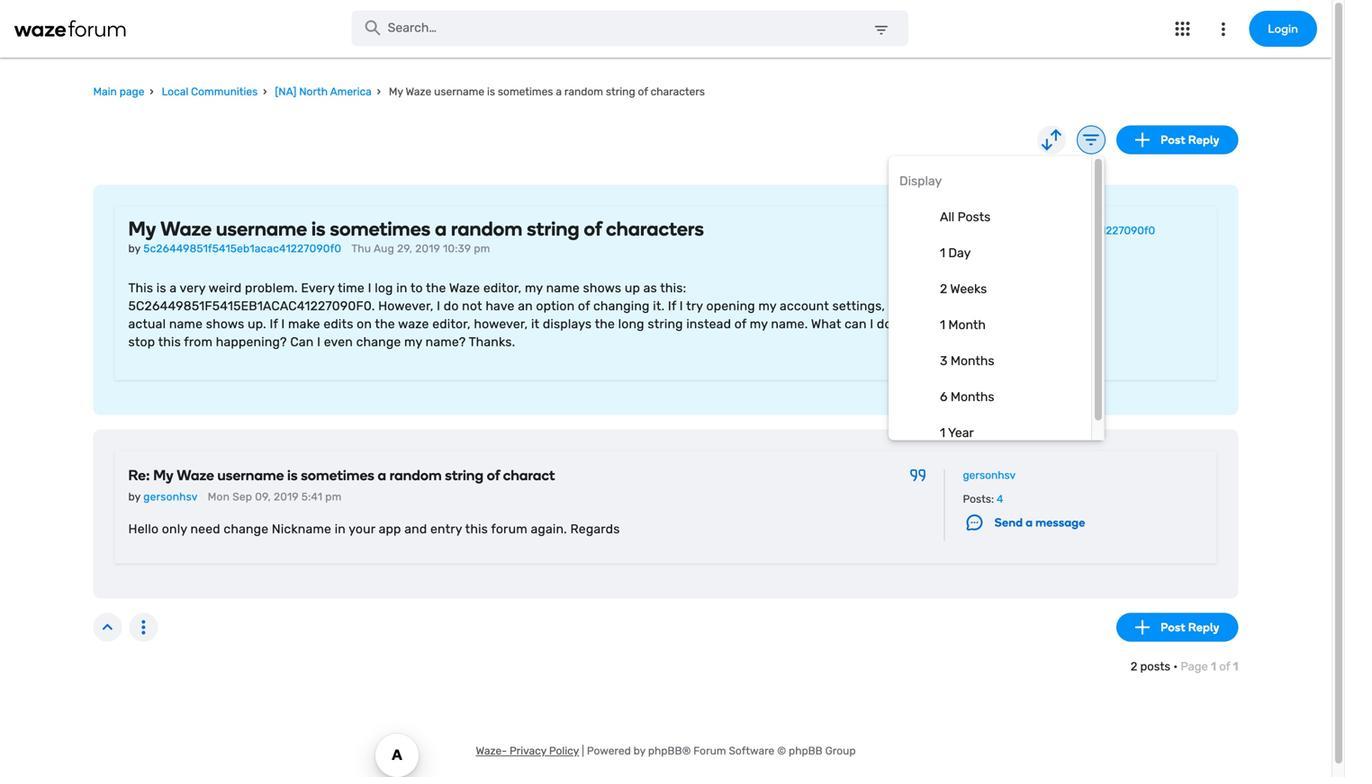Task type: vqa. For each thing, say whether or not it's contained in the screenshot.
'string' inside Re: My Waze username is sometimes a random string of charact link
yes



Task type: locate. For each thing, give the bounding box(es) containing it.
months right 3
[[951, 354, 995, 369]]

0 horizontal spatial if
[[270, 317, 278, 332]]

1 vertical spatial random
[[451, 217, 523, 241]]

posts:
[[963, 248, 994, 261], [963, 494, 994, 506]]

my
[[389, 86, 403, 98], [128, 217, 156, 241], [153, 467, 174, 485]]

this
[[158, 335, 181, 350], [465, 522, 488, 537]]

1 vertical spatial 2019
[[274, 491, 299, 504]]

0 vertical spatial by
[[128, 243, 141, 255]]

0 vertical spatial do
[[444, 299, 459, 314]]

on
[[357, 317, 372, 332]]

if right "it."
[[668, 299, 676, 314]]

0 vertical spatial gersonhsv link
[[963, 470, 1016, 483]]

local
[[162, 86, 188, 98]]

name up from
[[169, 317, 203, 332]]

the up however, at the top left of page
[[426, 281, 446, 296]]

posts: left 4
[[963, 494, 994, 506]]

0 vertical spatial in
[[396, 281, 407, 296]]

page
[[1181, 661, 1208, 675]]

characters
[[651, 86, 705, 98], [606, 217, 704, 241]]

0 horizontal spatial gersonhsv link
[[143, 489, 198, 507]]

6 months
[[940, 390, 995, 405]]

all
[[940, 210, 955, 225]]

1 vertical spatial months
[[951, 390, 995, 405]]

1 horizontal spatial gersonhsv
[[963, 470, 1016, 482]]

0 vertical spatial 5c26449851f5415eb1acac41227090f0 link
[[963, 225, 1155, 238]]

1 vertical spatial 5c26449851f5415eb1acac41227090f0 link
[[143, 240, 341, 258]]

0 vertical spatial posts
[[958, 210, 991, 225]]

0 vertical spatial random
[[564, 86, 603, 98]]

in
[[396, 281, 407, 296], [335, 522, 346, 537]]

if right up.
[[270, 317, 278, 332]]

1 horizontal spatial pm
[[474, 243, 490, 255]]

0 horizontal spatial 2019
[[274, 491, 299, 504]]

1 vertical spatial gersonhsv link
[[143, 489, 198, 507]]

months right 6
[[951, 390, 995, 405]]

change
[[356, 335, 401, 350], [224, 522, 269, 537]]

by 5c26449851f5415eb1acac41227090f0
[[128, 243, 341, 255]]

nickname
[[272, 522, 331, 537]]

0 horizontal spatial posts
[[958, 210, 991, 225]]

this is a very weird problem. every time i log in to the waze editor, my name shows up as this: 5c26449851f5415eb1acac41227090f0. however, i do not have an option of changing it. if i try opening my account settings, my actual name shows up. if i make edits on the waze editor, however, it displays the long string instead of my name. what can i do to stop this from happening? can i even change my name? thanks.
[[128, 281, 908, 350]]

stop
[[128, 335, 155, 350]]

29,
[[397, 243, 412, 255]]

what
[[811, 317, 841, 332]]

shows up changing
[[583, 281, 621, 296]]

months for 3 months
[[951, 354, 995, 369]]

0 vertical spatial this
[[158, 335, 181, 350]]

by left 'phpbb®'
[[634, 746, 645, 758]]

in left your
[[335, 522, 346, 537]]

communities
[[191, 86, 258, 98]]

waze right america
[[406, 86, 431, 98]]

1 vertical spatial pm
[[325, 491, 342, 504]]

string
[[606, 86, 635, 98], [527, 217, 580, 241], [648, 317, 683, 332], [445, 467, 484, 485]]

page
[[120, 86, 144, 98]]

1 vertical spatial sometimes
[[330, 217, 431, 241]]

2 for 2 posts   • page 1 of 1
[[1131, 661, 1138, 675]]

0 vertical spatial to
[[410, 281, 423, 296]]

2 for 2 weeks
[[940, 282, 947, 297]]

software
[[729, 746, 775, 758]]

gersonhsv link up only
[[143, 489, 198, 507]]

editor,
[[483, 281, 522, 296], [432, 317, 471, 332]]

2 months from the top
[[951, 390, 995, 405]]

not
[[462, 299, 482, 314]]

my
[[525, 281, 543, 296], [759, 299, 777, 314], [888, 299, 906, 314], [750, 317, 768, 332], [404, 335, 422, 350]]

to right can
[[895, 317, 908, 332]]

posts left •
[[1140, 661, 1171, 675]]

forum
[[694, 746, 726, 758]]

0 horizontal spatial change
[[224, 522, 269, 537]]

name.
[[771, 317, 808, 332]]

2 left •
[[1131, 661, 1138, 675]]

0 horizontal spatial shows
[[206, 317, 244, 332]]

1 horizontal spatial 5c26449851f5415eb1acac41227090f0 link
[[963, 225, 1155, 238]]

2 horizontal spatial the
[[595, 317, 615, 332]]

1 day
[[940, 246, 971, 261]]

hello
[[128, 522, 159, 537]]

0 vertical spatial 2019
[[415, 243, 440, 255]]

posts
[[958, 210, 991, 225], [1140, 661, 1171, 675]]

0 vertical spatial if
[[668, 299, 676, 314]]

the
[[426, 281, 446, 296], [375, 317, 395, 332], [595, 317, 615, 332]]

posts right all on the right top of the page
[[958, 210, 991, 225]]

thu
[[351, 243, 371, 255]]

in inside this is a very weird problem. every time i log in to the waze editor, my name shows up as this: 5c26449851f5415eb1acac41227090f0. however, i do not have an option of changing it. if i try opening my account settings, my actual name shows up. if i make edits on the waze editor, however, it displays the long string instead of my name. what can i do to stop this from happening? can i even change my name? thanks.
[[396, 281, 407, 296]]

this right entry
[[465, 522, 488, 537]]

5c26449851f5415eb1acac41227090f0 link
[[963, 225, 1155, 238], [143, 240, 341, 258]]

0 vertical spatial username
[[434, 86, 484, 98]]

0 vertical spatial name
[[546, 281, 580, 296]]

1 year
[[940, 426, 974, 441]]

1 vertical spatial change
[[224, 522, 269, 537]]

name
[[546, 281, 580, 296], [169, 317, 203, 332]]

1
[[940, 246, 945, 261], [940, 318, 945, 333], [940, 426, 945, 441], [1211, 661, 1216, 675], [1233, 661, 1239, 675]]

1 vertical spatial in
[[335, 522, 346, 537]]

1 vertical spatial by
[[128, 491, 141, 504]]

0 horizontal spatial 5c26449851f5415eb1acac41227090f0
[[143, 243, 341, 255]]

my up by gersonhsv
[[153, 467, 174, 485]]

pm for thu aug 29, 2019 10:39 pm
[[474, 243, 490, 255]]

long
[[618, 317, 644, 332]]

gersonhsv link
[[963, 470, 1016, 483], [143, 489, 198, 507]]

0 horizontal spatial the
[[375, 317, 395, 332]]

waze inside this is a very weird problem. every time i log in to the waze editor, my name shows up as this: 5c26449851f5415eb1acac41227090f0. however, i do not have an option of changing it. if i try opening my account settings, my actual name shows up. if i make edits on the waze editor, however, it displays the long string instead of my name. what can i do to stop this from happening? can i even change my name? thanks.
[[449, 281, 480, 296]]

sometimes
[[498, 86, 553, 98], [330, 217, 431, 241], [301, 467, 375, 485]]

1 vertical spatial this
[[465, 522, 488, 537]]

2 posts   • page 1 of 1
[[1131, 661, 1239, 675]]

gersonhsv up only
[[143, 491, 198, 504]]

1 vertical spatial do
[[877, 317, 892, 332]]

of
[[638, 86, 648, 98], [584, 217, 602, 241], [578, 299, 590, 314], [735, 317, 747, 332], [487, 467, 500, 485], [1219, 661, 1230, 675]]

waze
[[398, 317, 429, 332]]

posts: up weeks
[[963, 248, 994, 261]]

reply with quote image
[[910, 470, 926, 482]]

1 vertical spatial editor,
[[432, 317, 471, 332]]

1 horizontal spatial in
[[396, 281, 407, 296]]

0 horizontal spatial gersonhsv
[[143, 491, 198, 504]]

a inside this is a very weird problem. every time i log in to the waze editor, my name shows up as this: 5c26449851f5415eb1acac41227090f0. however, i do not have an option of changing it. if i try opening my account settings, my actual name shows up. if i make edits on the waze editor, however, it displays the long string instead of my name. what can i do to stop this from happening? can i even change my name? thanks.
[[170, 281, 177, 296]]

1 vertical spatial characters
[[606, 217, 704, 241]]

pm right 5:41
[[325, 491, 342, 504]]

to up however, at the top left of page
[[410, 281, 423, 296]]

thu aug 29, 2019 10:39 pm
[[351, 243, 490, 255]]

however,
[[474, 317, 528, 332]]

0 vertical spatial shows
[[583, 281, 621, 296]]

0 vertical spatial posts:
[[963, 248, 994, 261]]

an
[[518, 299, 533, 314]]

gersonhsv up the posts: 4
[[963, 470, 1016, 482]]

posts: for posts:
[[963, 248, 994, 261]]

1 vertical spatial 2
[[1131, 661, 1138, 675]]

1 posts: from the top
[[963, 248, 994, 261]]

pm right '10:39'
[[474, 243, 490, 255]]

0 horizontal spatial name
[[169, 317, 203, 332]]

1 vertical spatial to
[[895, 317, 908, 332]]

by down re:
[[128, 491, 141, 504]]

1 months from the top
[[951, 354, 995, 369]]

name up option
[[546, 281, 580, 296]]

0 vertical spatial change
[[356, 335, 401, 350]]

option
[[536, 299, 575, 314]]

month
[[948, 318, 986, 333]]

1 horizontal spatial editor,
[[483, 281, 522, 296]]

do right can
[[877, 317, 892, 332]]

mon
[[208, 491, 230, 504]]

my up an
[[525, 281, 543, 296]]

0 vertical spatial 2
[[940, 282, 947, 297]]

1 horizontal spatial this
[[465, 522, 488, 537]]

forum
[[491, 522, 527, 537]]

1 vertical spatial posts:
[[963, 494, 994, 506]]

if
[[668, 299, 676, 314], [270, 317, 278, 332]]

the right on
[[375, 317, 395, 332]]

0 vertical spatial gersonhsv
[[963, 470, 1016, 482]]

change down sep
[[224, 522, 269, 537]]

name?
[[426, 335, 466, 350]]

1 vertical spatial shows
[[206, 317, 244, 332]]

editor, up name?
[[432, 317, 471, 332]]

1 horizontal spatial change
[[356, 335, 401, 350]]

do left the not
[[444, 299, 459, 314]]

1 horizontal spatial random
[[451, 217, 523, 241]]

it
[[531, 317, 540, 332]]

this inside this is a very weird problem. every time i log in to the waze editor, my name shows up as this: 5c26449851f5415eb1acac41227090f0. however, i do not have an option of changing it. if i try opening my account settings, my actual name shows up. if i make edits on the waze editor, however, it displays the long string instead of my name. what can i do to stop this from happening? can i even change my name? thanks.
[[158, 335, 181, 350]]

a
[[556, 86, 562, 98], [435, 217, 447, 241], [170, 281, 177, 296], [378, 467, 386, 485]]

sep
[[232, 491, 252, 504]]

2019
[[415, 243, 440, 255], [274, 491, 299, 504]]

display all posts
[[899, 174, 991, 225]]

is
[[487, 86, 495, 98], [312, 217, 326, 241], [156, 281, 166, 296], [287, 467, 298, 485]]

2019 right 09,
[[274, 491, 299, 504]]

2019 for 5:41
[[274, 491, 299, 504]]

shows up happening?
[[206, 317, 244, 332]]

charact
[[503, 467, 555, 485]]

2 vertical spatial username
[[217, 467, 284, 485]]

0 horizontal spatial this
[[158, 335, 181, 350]]

1 horizontal spatial 2
[[1131, 661, 1138, 675]]

by for by 5c26449851f5415eb1acac41227090f0
[[128, 243, 141, 255]]

waze up the not
[[449, 281, 480, 296]]

log
[[375, 281, 393, 296]]

mon sep 09, 2019 5:41 pm
[[208, 491, 342, 504]]

0 horizontal spatial 2
[[940, 282, 947, 297]]

0 horizontal spatial 5c26449851f5415eb1acac41227090f0 link
[[143, 240, 341, 258]]

2 left weeks
[[940, 282, 947, 297]]

changing
[[593, 299, 650, 314]]

0 vertical spatial 5c26449851f5415eb1acac41227090f0
[[963, 225, 1155, 237]]

change inside this is a very weird problem. every time i log in to the waze editor, my name shows up as this: 5c26449851f5415eb1acac41227090f0. however, i do not have an option of changing it. if i try opening my account settings, my actual name shows up. if i make edits on the waze editor, however, it displays the long string instead of my name. what can i do to stop this from happening? can i even change my name? thanks.
[[356, 335, 401, 350]]

2 vertical spatial random
[[390, 467, 442, 485]]

my right settings,
[[888, 299, 906, 314]]

the down changing
[[595, 317, 615, 332]]

0 horizontal spatial pm
[[325, 491, 342, 504]]

app
[[379, 522, 401, 537]]

change down on
[[356, 335, 401, 350]]

months
[[951, 354, 995, 369], [951, 390, 995, 405]]

0 vertical spatial editor,
[[483, 281, 522, 296]]

my right america
[[389, 86, 403, 98]]

waze
[[406, 86, 431, 98], [160, 217, 212, 241], [449, 281, 480, 296], [177, 467, 214, 485]]

by up this
[[128, 243, 141, 255]]

this right stop
[[158, 335, 181, 350]]

time
[[338, 281, 365, 296]]

0 vertical spatial months
[[951, 354, 995, 369]]

1 vertical spatial gersonhsv
[[143, 491, 198, 504]]

2 posts: from the top
[[963, 494, 994, 506]]

is inside this is a very weird problem. every time i log in to the waze editor, my name shows up as this: 5c26449851f5415eb1acac41227090f0. however, i do not have an option of changing it. if i try opening my account settings, my actual name shows up. if i make edits on the waze editor, however, it displays the long string instead of my name. what can i do to stop this from happening? can i even change my name? thanks.
[[156, 281, 166, 296]]

2019 right the 29,
[[415, 243, 440, 255]]

4 link
[[997, 492, 1003, 508]]

my down waze
[[404, 335, 422, 350]]

in right log
[[396, 281, 407, 296]]

instead
[[686, 317, 731, 332]]

1 vertical spatial my waze username is sometimes a random string of characters
[[128, 217, 704, 241]]

editor, up have
[[483, 281, 522, 296]]

i
[[368, 281, 372, 296], [437, 299, 440, 314], [680, 299, 683, 314], [281, 317, 285, 332], [870, 317, 874, 332], [317, 335, 321, 350]]

phpbb®
[[648, 746, 691, 758]]

my up the name.
[[759, 299, 777, 314]]

1 horizontal spatial to
[[895, 317, 908, 332]]

0 vertical spatial pm
[[474, 243, 490, 255]]

make
[[288, 317, 320, 332]]

1 vertical spatial posts
[[1140, 661, 1171, 675]]

2 horizontal spatial random
[[564, 86, 603, 98]]

0 horizontal spatial editor,
[[432, 317, 471, 332]]

gersonhsv link up the posts: 4
[[963, 470, 1016, 483]]

5c26449851f5415eb1acac41227090f0
[[963, 225, 1155, 237], [143, 243, 341, 255]]

my up this
[[128, 217, 156, 241]]

1 for 1 month
[[940, 318, 945, 333]]

username
[[434, 86, 484, 98], [216, 217, 307, 241], [217, 467, 284, 485]]

6
[[940, 390, 948, 405]]

0 horizontal spatial in
[[335, 522, 346, 537]]

1 horizontal spatial 2019
[[415, 243, 440, 255]]



Task type: describe. For each thing, give the bounding box(es) containing it.
0 vertical spatial sometimes
[[498, 86, 553, 98]]

even
[[324, 335, 353, 350]]

1 horizontal spatial do
[[877, 317, 892, 332]]

0 horizontal spatial do
[[444, 299, 459, 314]]

string inside this is a very weird problem. every time i log in to the waze editor, my name shows up as this: 5c26449851f5415eb1acac41227090f0. however, i do not have an option of changing it. if i try opening my account settings, my actual name shows up. if i make edits on the waze editor, however, it displays the long string instead of my name. what can i do to stop this from happening? can i even change my name? thanks.
[[648, 317, 683, 332]]

months for 6 months
[[951, 390, 995, 405]]

have
[[486, 299, 515, 314]]

again.
[[531, 522, 567, 537]]

1 vertical spatial name
[[169, 317, 203, 332]]

policy
[[549, 746, 579, 758]]

it.
[[653, 299, 665, 314]]

my left the name.
[[750, 317, 768, 332]]

day
[[948, 246, 971, 261]]

regards
[[570, 522, 620, 537]]

can
[[845, 317, 867, 332]]

main
[[93, 86, 117, 98]]

waze-
[[476, 746, 507, 758]]

posts: for posts: 4
[[963, 494, 994, 506]]

try
[[686, 299, 703, 314]]

1 for 1 year
[[940, 426, 945, 441]]

problem.
[[245, 281, 298, 296]]

1 horizontal spatial posts
[[1140, 661, 1171, 675]]

[na] north america link
[[275, 80, 372, 104]]

by for by gersonhsv
[[128, 491, 141, 504]]

this
[[128, 281, 153, 296]]

weeks
[[950, 282, 987, 297]]

©
[[777, 746, 786, 758]]

group
[[825, 746, 856, 758]]

as
[[643, 281, 657, 296]]

5c26449851f5415eb1acac41227090f0.
[[128, 299, 375, 314]]

2 weeks
[[940, 282, 987, 297]]

waze- privacy policy link
[[476, 746, 579, 758]]

account
[[780, 299, 829, 314]]

1 horizontal spatial 5c26449851f5415eb1acac41227090f0
[[963, 225, 1155, 237]]

main page link
[[93, 80, 144, 104]]

characters inside main content
[[606, 217, 704, 241]]

america
[[330, 86, 372, 98]]

my waze username is sometimes a random string of characters inside main content
[[128, 217, 704, 241]]

need
[[190, 522, 220, 537]]

0 vertical spatial my waze username is sometimes a random string of characters
[[386, 86, 705, 98]]

opening
[[706, 299, 755, 314]]

settings,
[[832, 299, 885, 314]]

3
[[940, 354, 948, 369]]

privacy
[[510, 746, 546, 758]]

display
[[899, 174, 942, 189]]

pm for mon sep 09, 2019 5:41 pm
[[325, 491, 342, 504]]

1 vertical spatial username
[[216, 217, 307, 241]]

my waze username is sometimes a random string of characters main content
[[93, 126, 1239, 689]]

0 horizontal spatial random
[[390, 467, 442, 485]]

main page
[[93, 86, 144, 98]]

4
[[997, 494, 1003, 506]]

2 vertical spatial my
[[153, 467, 174, 485]]

waze up by 5c26449851f5415eb1acac41227090f0
[[160, 217, 212, 241]]

0 vertical spatial my
[[389, 86, 403, 98]]

[na]
[[275, 86, 296, 98]]

edits
[[324, 317, 353, 332]]

aug
[[374, 243, 394, 255]]

your
[[349, 522, 375, 537]]

1 month
[[940, 318, 986, 333]]

waze up mon
[[177, 467, 214, 485]]

5:41
[[301, 491, 322, 504]]

1 vertical spatial 5c26449851f5415eb1acac41227090f0
[[143, 243, 341, 255]]

1 vertical spatial if
[[270, 317, 278, 332]]

3 months
[[940, 354, 995, 369]]

local communities
[[162, 86, 258, 98]]

very
[[180, 281, 206, 296]]

hello only need change nickname in your app and entry this forum again. regards
[[128, 522, 620, 537]]

1 horizontal spatial gersonhsv link
[[963, 470, 1016, 483]]

happening?
[[216, 335, 287, 350]]

•
[[1173, 661, 1178, 675]]

can
[[290, 335, 314, 350]]

2 vertical spatial sometimes
[[301, 467, 375, 485]]

waze- privacy policy | powered by phpbb® forum software © phpbb group
[[476, 746, 856, 758]]

north
[[299, 86, 328, 98]]

displays
[[543, 317, 592, 332]]

1 horizontal spatial the
[[426, 281, 446, 296]]

up
[[625, 281, 640, 296]]

0 horizontal spatial to
[[410, 281, 423, 296]]

posts: 4
[[963, 494, 1003, 506]]

entry
[[430, 522, 462, 537]]

powered
[[587, 746, 631, 758]]

from
[[184, 335, 213, 350]]

year
[[948, 426, 974, 441]]

0 vertical spatial characters
[[651, 86, 705, 98]]

thanks.
[[469, 335, 515, 350]]

1 for 1 day
[[940, 246, 945, 261]]

re: my waze username is sometimes a random string of charact link
[[128, 465, 555, 487]]

2019 for 10:39
[[415, 243, 440, 255]]

09,
[[255, 491, 271, 504]]

1 horizontal spatial if
[[668, 299, 676, 314]]

1 vertical spatial my
[[128, 217, 156, 241]]

1 horizontal spatial shows
[[583, 281, 621, 296]]

|
[[582, 746, 584, 758]]

[na] north america
[[275, 86, 372, 98]]

re: my waze username is sometimes a random string of charact
[[128, 467, 555, 485]]

actual
[[128, 317, 166, 332]]

2 vertical spatial by
[[634, 746, 645, 758]]

up.
[[248, 317, 266, 332]]

every
[[301, 281, 335, 296]]

1 horizontal spatial name
[[546, 281, 580, 296]]

however,
[[378, 299, 434, 314]]

phpbb
[[789, 746, 823, 758]]

by gersonhsv
[[128, 491, 198, 504]]

only
[[162, 522, 187, 537]]

10:39
[[443, 243, 471, 255]]

weird
[[209, 281, 242, 296]]

posts inside display all posts
[[958, 210, 991, 225]]



